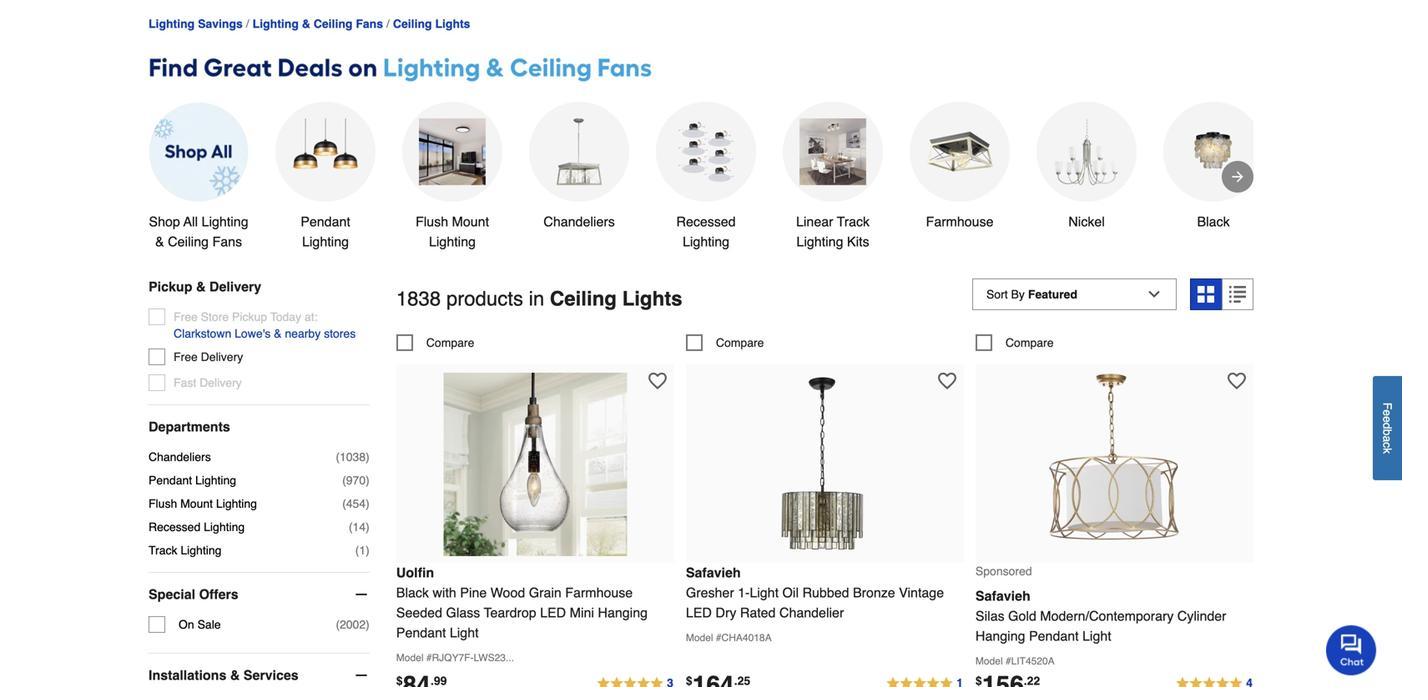 Task type: locate. For each thing, give the bounding box(es) containing it.
flush mount lighting up "track lighting"
[[149, 497, 257, 511]]

track up special
[[149, 544, 177, 558]]

0 vertical spatial safavieh
[[686, 565, 741, 581]]

heart outline image
[[938, 372, 956, 390], [1228, 372, 1246, 390]]

wood
[[491, 585, 525, 601]]

6 ) from the top
[[366, 619, 370, 632]]

flush mount lighting image
[[419, 119, 486, 185]]

1 horizontal spatial light
[[750, 585, 779, 601]]

compare inside 1000473829 element
[[1006, 336, 1054, 350]]

model up "actual price $156.22" element
[[976, 656, 1003, 668]]

1 heart outline image from the left
[[938, 372, 956, 390]]

pickup up clarkstown
[[149, 279, 192, 295]]

find great deals on lighting and ceiling fans. image
[[149, 44, 1254, 86]]

safavieh up the silas
[[976, 589, 1031, 604]]

1 horizontal spatial hanging
[[976, 629, 1025, 644]]

1 vertical spatial farmhouse
[[565, 585, 633, 601]]

#
[[716, 633, 722, 644], [426, 653, 432, 664], [1006, 656, 1011, 668]]

fans left ceiling lights link
[[356, 17, 383, 30]]

&
[[302, 17, 310, 30], [155, 234, 164, 250], [196, 279, 206, 295], [274, 327, 282, 341], [230, 668, 240, 684]]

( 2002 )
[[336, 619, 370, 632]]

5 stars image
[[596, 674, 674, 688], [886, 674, 964, 688], [1175, 674, 1254, 688]]

actual price $156.22 element
[[976, 671, 1040, 688]]

heart outline image
[[648, 372, 667, 390]]

1 horizontal spatial farmhouse
[[926, 214, 994, 230]]

free store pickup today at:
[[174, 311, 318, 324]]

led down grain
[[540, 605, 566, 621]]

free up clarkstown
[[174, 311, 198, 324]]

linear track lighting kits
[[796, 214, 870, 250]]

light up rated
[[750, 585, 779, 601]]

1 5 stars image from the left
[[596, 674, 674, 688]]

pendant inside button
[[301, 214, 350, 230]]

1 free from the top
[[174, 311, 198, 324]]

hanging inside uolfin black with pine wood grain farmhouse seeded glass teardrop led mini hanging pendant light
[[598, 605, 648, 621]]

1 horizontal spatial black
[[1197, 214, 1230, 230]]

fans inside shop all lighting & ceiling fans
[[212, 234, 242, 250]]

1 horizontal spatial track
[[837, 214, 870, 230]]

farmhouse inside button
[[926, 214, 994, 230]]

minus image down 2002
[[353, 668, 370, 684]]

flush mount lighting
[[416, 214, 489, 250], [149, 497, 257, 511]]

installations & services
[[149, 668, 298, 684]]

5 stars image left "actual price $156.22" element
[[886, 674, 964, 688]]

mount
[[452, 214, 489, 230], [180, 497, 213, 511]]

vintage
[[899, 585, 944, 601]]

1 vertical spatial safavieh
[[976, 589, 1031, 604]]

minus image inside special offers button
[[353, 587, 370, 603]]

mount up "track lighting"
[[180, 497, 213, 511]]

shop all lighting & ceiling fans
[[149, 214, 248, 250]]

2 horizontal spatial compare
[[1006, 336, 1054, 350]]

pendant inside uolfin black with pine wood grain farmhouse seeded glass teardrop led mini hanging pendant light
[[396, 625, 446, 641]]

mount down flush mount lighting image
[[452, 214, 489, 230]]

# up "actual price $156.22" element
[[1006, 656, 1011, 668]]

fans up pickup & delivery
[[212, 234, 242, 250]]

pendant down seeded
[[396, 625, 446, 641]]

black down arrow right 'icon' on the top of page
[[1197, 214, 1230, 230]]

sponsored
[[976, 565, 1032, 578]]

1 horizontal spatial flush
[[416, 214, 448, 230]]

1
[[359, 544, 366, 558]]

) for ( 14 )
[[366, 521, 370, 534]]

safavieh up gresher
[[686, 565, 741, 581]]

2 vertical spatial delivery
[[200, 376, 242, 390]]

pendant
[[301, 214, 350, 230], [149, 474, 192, 487], [396, 625, 446, 641], [1029, 629, 1079, 644]]

# down dry
[[716, 633, 722, 644]]

/ right savings
[[246, 17, 249, 31]]

0 horizontal spatial black
[[396, 585, 429, 601]]

1 horizontal spatial chandeliers
[[544, 214, 615, 230]]

delivery up free store pickup today at:
[[209, 279, 261, 295]]

2 horizontal spatial 5 stars image
[[1175, 674, 1254, 688]]

2 compare from the left
[[716, 336, 764, 350]]

flush mount lighting inside button
[[416, 214, 489, 250]]

) for ( 1 )
[[366, 544, 370, 558]]

pendant lighting button
[[275, 102, 376, 252]]

2 led from the left
[[686, 605, 712, 621]]

( for 2002
[[336, 619, 340, 632]]

minus image inside installations & services button
[[353, 668, 370, 684]]

2 horizontal spatial light
[[1083, 629, 1111, 644]]

farmhouse
[[926, 214, 994, 230], [565, 585, 633, 601]]

1 horizontal spatial compare
[[716, 336, 764, 350]]

light
[[750, 585, 779, 601], [450, 625, 479, 641], [1083, 629, 1111, 644]]

led
[[540, 605, 566, 621], [686, 605, 712, 621]]

pendant lighting down the departments
[[149, 474, 236, 487]]

safavieh inside safavieh silas gold modern/contemporary cylinder hanging pendant light
[[976, 589, 1031, 604]]

pendant lighting down pendant lighting image on the left of page
[[301, 214, 350, 250]]

0 vertical spatial mount
[[452, 214, 489, 230]]

arrow right image
[[1229, 169, 1246, 185]]

led inside uolfin black with pine wood grain farmhouse seeded glass teardrop led mini hanging pendant light
[[540, 605, 566, 621]]

2 horizontal spatial #
[[1006, 656, 1011, 668]]

track inside linear track lighting kits
[[837, 214, 870, 230]]

teardrop
[[484, 605, 536, 621]]

savings
[[198, 17, 243, 30]]

gresher
[[686, 585, 734, 601]]

5001686345 element
[[686, 335, 764, 351]]

model for gresher 1-light oil rubbed bronze vintage led dry rated chandelier
[[686, 633, 713, 644]]

) left seeded
[[366, 619, 370, 632]]

2002
[[340, 619, 366, 632]]

) up ( 1 )
[[366, 521, 370, 534]]

b
[[1381, 429, 1394, 436]]

black down uolfin
[[396, 585, 429, 601]]

)
[[366, 451, 370, 464], [366, 474, 370, 487], [366, 497, 370, 511], [366, 521, 370, 534], [366, 544, 370, 558], [366, 619, 370, 632]]

light down the modern/contemporary
[[1083, 629, 1111, 644]]

1 vertical spatial flush mount lighting
[[149, 497, 257, 511]]

5 stars image for "actual price $156.22" element
[[1175, 674, 1254, 688]]

with
[[433, 585, 456, 601]]

silas
[[976, 609, 1005, 624]]

minus image
[[353, 587, 370, 603], [353, 668, 370, 684]]

hanging inside safavieh silas gold modern/contemporary cylinder hanging pendant light
[[976, 629, 1025, 644]]

2 ) from the top
[[366, 474, 370, 487]]

0 horizontal spatial 5 stars image
[[596, 674, 674, 688]]

0 vertical spatial lights
[[435, 17, 470, 30]]

2 / from the left
[[386, 17, 390, 31]]

454
[[346, 497, 366, 511]]

1 horizontal spatial 5 stars image
[[886, 674, 964, 688]]

track lighting
[[149, 544, 222, 558]]

& inside installations & services button
[[230, 668, 240, 684]]

e up b
[[1381, 416, 1394, 423]]

1 vertical spatial mount
[[180, 497, 213, 511]]

0 horizontal spatial model
[[396, 653, 424, 664]]

2 5 stars image from the left
[[886, 674, 964, 688]]

flush up "track lighting"
[[149, 497, 177, 511]]

1 vertical spatial black
[[396, 585, 429, 601]]

3 ) from the top
[[366, 497, 370, 511]]

1 minus image from the top
[[353, 587, 370, 603]]

4 ) from the top
[[366, 521, 370, 534]]

1 vertical spatial chandeliers
[[149, 451, 211, 464]]

1 horizontal spatial model
[[686, 633, 713, 644]]

lighting savings fixture color family nickel image
[[1053, 119, 1120, 185]]

black inside uolfin black with pine wood grain farmhouse seeded glass teardrop led mini hanging pendant light
[[396, 585, 429, 601]]

chandeliers down the departments
[[149, 451, 211, 464]]

) down the 14
[[366, 544, 370, 558]]

0 vertical spatial recessed lighting
[[676, 214, 736, 250]]

oil
[[782, 585, 799, 601]]

led down gresher
[[686, 605, 712, 621]]

( 1038 )
[[336, 451, 370, 464]]

compare inside 5001686345 element
[[716, 336, 764, 350]]

5 stars image left actual price $164.25 element
[[596, 674, 674, 688]]

e up "d"
[[1381, 410, 1394, 416]]

0 horizontal spatial mount
[[180, 497, 213, 511]]

delivery
[[209, 279, 261, 295], [201, 351, 243, 364], [200, 376, 242, 390]]

1 horizontal spatial lights
[[622, 288, 682, 311]]

3 5 stars image from the left
[[1175, 674, 1254, 688]]

0 horizontal spatial recessed
[[149, 521, 201, 534]]

0 horizontal spatial pickup
[[149, 279, 192, 295]]

1 horizontal spatial safavieh
[[976, 589, 1031, 604]]

farmhouse up mini at left bottom
[[565, 585, 633, 601]]

e
[[1381, 410, 1394, 416], [1381, 416, 1394, 423]]

safavieh for gresher
[[686, 565, 741, 581]]

0 vertical spatial free
[[174, 311, 198, 324]]

1 horizontal spatial /
[[386, 17, 390, 31]]

0 horizontal spatial /
[[246, 17, 249, 31]]

departments element
[[149, 419, 370, 436]]

pickup up lowe's
[[232, 311, 267, 324]]

in
[[529, 288, 544, 311]]

0 horizontal spatial safavieh
[[686, 565, 741, 581]]

pendant up lit4520a
[[1029, 629, 1079, 644]]

pendant down pendant lighting image on the left of page
[[301, 214, 350, 230]]

model up actual price $164.25 element
[[686, 633, 713, 644]]

recessed up "track lighting"
[[149, 521, 201, 534]]

gold
[[1008, 609, 1036, 624]]

flush mount lighting button
[[402, 102, 502, 252]]

1838 products in ceiling lights
[[396, 288, 682, 311]]

0 vertical spatial hanging
[[598, 605, 648, 621]]

shop all lighting & ceiling fans button
[[149, 102, 249, 252]]

1 horizontal spatial pickup
[[232, 311, 267, 324]]

lighting inside shop all lighting & ceiling fans
[[202, 214, 248, 230]]

uolfin
[[396, 565, 434, 581]]

grid view image
[[1198, 286, 1214, 303]]

1 horizontal spatial led
[[686, 605, 712, 621]]

special
[[149, 587, 195, 603]]

departments
[[149, 419, 230, 435]]

today
[[270, 311, 301, 324]]

model
[[686, 633, 713, 644], [396, 653, 424, 664], [976, 656, 1003, 668]]

black
[[1197, 214, 1230, 230], [396, 585, 429, 601]]

0 vertical spatial track
[[837, 214, 870, 230]]

0 horizontal spatial compare
[[426, 336, 474, 350]]

1 horizontal spatial #
[[716, 633, 722, 644]]

0 horizontal spatial hanging
[[598, 605, 648, 621]]

0 horizontal spatial #
[[426, 653, 432, 664]]

0 vertical spatial flush
[[416, 214, 448, 230]]

( 1 )
[[355, 544, 370, 558]]

on
[[179, 619, 194, 632]]

1 horizontal spatial recessed
[[676, 214, 736, 230]]

0 vertical spatial farmhouse
[[926, 214, 994, 230]]

delivery up fast delivery
[[201, 351, 243, 364]]

delivery down free delivery at the left of page
[[200, 376, 242, 390]]

1 vertical spatial delivery
[[201, 351, 243, 364]]

5 ) from the top
[[366, 544, 370, 558]]

1 vertical spatial fans
[[212, 234, 242, 250]]

(
[[336, 451, 340, 464], [342, 474, 346, 487], [342, 497, 346, 511], [349, 521, 353, 534], [355, 544, 359, 558], [336, 619, 340, 632]]

uolfin black with pine wood grain farmhouse seeded glass teardrop led mini hanging pendant light image
[[443, 373, 627, 557]]

model up actual price $84.99 element
[[396, 653, 424, 664]]

0 horizontal spatial pendant lighting
[[149, 474, 236, 487]]

0 horizontal spatial farmhouse
[[565, 585, 633, 601]]

2 minus image from the top
[[353, 668, 370, 684]]

lws23...
[[474, 653, 514, 664]]

flush mount lighting up products
[[416, 214, 489, 250]]

farmhouse down "lighting savings style farmhouse" image
[[926, 214, 994, 230]]

0 horizontal spatial light
[[450, 625, 479, 641]]

0 horizontal spatial flush
[[149, 497, 177, 511]]

0 horizontal spatial track
[[149, 544, 177, 558]]

1 vertical spatial hanging
[[976, 629, 1025, 644]]

( for 970
[[342, 474, 346, 487]]

recessed lighting up "track lighting"
[[149, 521, 245, 534]]

lighting savings / lighting & ceiling fans / ceiling lights
[[149, 17, 470, 31]]

track
[[837, 214, 870, 230], [149, 544, 177, 558]]

1 ) from the top
[[366, 451, 370, 464]]

0 horizontal spatial lights
[[435, 17, 470, 30]]

track up kits
[[837, 214, 870, 230]]

safavieh inside safavieh gresher 1-light oil rubbed bronze vintage led dry rated chandelier
[[686, 565, 741, 581]]

special offers button
[[149, 573, 370, 617]]

lighting
[[149, 17, 195, 30], [253, 17, 299, 30], [202, 214, 248, 230], [302, 234, 349, 250], [429, 234, 476, 250], [683, 234, 729, 250], [797, 234, 843, 250], [195, 474, 236, 487], [216, 497, 257, 511], [204, 521, 245, 534], [181, 544, 222, 558]]

recessed lighting
[[676, 214, 736, 250], [149, 521, 245, 534]]

1 horizontal spatial recessed lighting
[[676, 214, 736, 250]]

0 vertical spatial flush mount lighting
[[416, 214, 489, 250]]

0 horizontal spatial led
[[540, 605, 566, 621]]

& inside shop all lighting & ceiling fans
[[155, 234, 164, 250]]

hanging down the silas
[[976, 629, 1025, 644]]

1 vertical spatial track
[[149, 544, 177, 558]]

0 horizontal spatial heart outline image
[[938, 372, 956, 390]]

0 vertical spatial recessed
[[676, 214, 736, 230]]

/ left ceiling lights link
[[386, 17, 390, 31]]

model # rjqy7f-lws23...
[[396, 653, 514, 664]]

mount inside button
[[452, 214, 489, 230]]

light down glass
[[450, 625, 479, 641]]

5 stars image down cylinder
[[1175, 674, 1254, 688]]

0 vertical spatial chandeliers
[[544, 214, 615, 230]]

chandeliers
[[544, 214, 615, 230], [149, 451, 211, 464]]

0 vertical spatial fans
[[356, 17, 383, 30]]

0 vertical spatial minus image
[[353, 587, 370, 603]]

) up the ( 454 )
[[366, 474, 370, 487]]

1 horizontal spatial mount
[[452, 214, 489, 230]]

& inside clarkstown lowe's & nearby stores button
[[274, 327, 282, 341]]

chandeliers down chandeliers image
[[544, 214, 615, 230]]

clarkstown lowe's & nearby stores button
[[174, 326, 356, 342]]

flush down flush mount lighting image
[[416, 214, 448, 230]]

1 vertical spatial minus image
[[353, 668, 370, 684]]

hanging right mini at left bottom
[[598, 605, 648, 621]]

0 horizontal spatial recessed lighting
[[149, 521, 245, 534]]

0 horizontal spatial flush mount lighting
[[149, 497, 257, 511]]

1 vertical spatial free
[[174, 351, 198, 364]]

2 free from the top
[[174, 351, 198, 364]]

lowe's
[[235, 327, 271, 341]]

( for 454
[[342, 497, 346, 511]]

3 compare from the left
[[1006, 336, 1054, 350]]

& inside lighting savings / lighting & ceiling fans / ceiling lights
[[302, 17, 310, 30]]

recessed down recessed lighting image at top
[[676, 214, 736, 230]]

1 compare from the left
[[426, 336, 474, 350]]

0 horizontal spatial fans
[[212, 234, 242, 250]]

1 horizontal spatial fans
[[356, 17, 383, 30]]

1 horizontal spatial flush mount lighting
[[416, 214, 489, 250]]

free for free delivery
[[174, 351, 198, 364]]

clarkstown
[[174, 327, 231, 341]]

shop
[[149, 214, 180, 230]]

1 led from the left
[[540, 605, 566, 621]]

0 vertical spatial pendant lighting
[[301, 214, 350, 250]]

1 horizontal spatial heart outline image
[[1228, 372, 1246, 390]]

1 vertical spatial pickup
[[232, 311, 267, 324]]

0 vertical spatial black
[[1197, 214, 1230, 230]]

) up ( 970 )
[[366, 451, 370, 464]]

compare inside '5013342095' element
[[426, 336, 474, 350]]

) for ( 454 )
[[366, 497, 370, 511]]

recessed lighting down recessed lighting image at top
[[676, 214, 736, 250]]

) up the 14
[[366, 497, 370, 511]]

shop all lighting & ceiling fans image
[[149, 102, 248, 202]]

f
[[1381, 403, 1394, 410]]

free up fast
[[174, 351, 198, 364]]

# for glass
[[426, 653, 432, 664]]

safavieh
[[686, 565, 741, 581], [976, 589, 1031, 604]]

0 horizontal spatial chandeliers
[[149, 451, 211, 464]]

rubbed
[[802, 585, 849, 601]]

minus image up 2002
[[353, 587, 370, 603]]

1 horizontal spatial pendant lighting
[[301, 214, 350, 250]]

# up actual price $84.99 element
[[426, 653, 432, 664]]

( 454 )
[[342, 497, 370, 511]]



Task type: describe. For each thing, give the bounding box(es) containing it.
recessed lighting image
[[673, 119, 739, 185]]

installations
[[149, 668, 226, 684]]

recessed lighting inside button
[[676, 214, 736, 250]]

dry
[[716, 605, 736, 621]]

14
[[353, 521, 366, 534]]

compare for 1000473829 element
[[1006, 336, 1054, 350]]

k
[[1381, 448, 1394, 454]]

ceiling inside shop all lighting & ceiling fans
[[168, 234, 209, 250]]

lighting & ceiling fans link
[[253, 17, 383, 30]]

lighting savings fixture color family black image
[[1180, 119, 1247, 185]]

special offers
[[149, 587, 238, 603]]

sale
[[197, 619, 221, 632]]

c
[[1381, 442, 1394, 448]]

f e e d b a c k button
[[1373, 376, 1402, 481]]

5013342095 element
[[396, 335, 474, 351]]

1 vertical spatial lights
[[622, 288, 682, 311]]

lit4520a
[[1011, 656, 1055, 668]]

rjqy7f-
[[432, 653, 474, 664]]

clarkstown lowe's & nearby stores
[[174, 327, 356, 341]]

installations & services button
[[149, 654, 370, 688]]

light inside uolfin black with pine wood grain farmhouse seeded glass teardrop led mini hanging pendant light
[[450, 625, 479, 641]]

5 stars image for actual price $164.25 element
[[886, 674, 964, 688]]

970
[[346, 474, 366, 487]]

linear track lighting kits image
[[800, 119, 866, 185]]

black inside 'button'
[[1197, 214, 1230, 230]]

uolfin black with pine wood grain farmhouse seeded glass teardrop led mini hanging pendant light
[[396, 565, 648, 641]]

chandelier
[[779, 605, 844, 621]]

) for ( 970 )
[[366, 474, 370, 487]]

lighting inside linear track lighting kits
[[797, 234, 843, 250]]

model # lit4520a
[[976, 656, 1055, 668]]

2 heart outline image from the left
[[1228, 372, 1246, 390]]

linear track lighting kits button
[[783, 102, 883, 252]]

2 horizontal spatial model
[[976, 656, 1003, 668]]

black button
[[1163, 102, 1264, 232]]

modern/contemporary
[[1040, 609, 1174, 624]]

chat invite button image
[[1326, 625, 1377, 676]]

# for led
[[716, 633, 722, 644]]

delivery for fast delivery
[[200, 376, 242, 390]]

1 vertical spatial recessed lighting
[[149, 521, 245, 534]]

seeded
[[396, 605, 442, 621]]

kits
[[847, 234, 869, 250]]

nickel button
[[1037, 102, 1137, 232]]

lighting inside flush mount lighting
[[429, 234, 476, 250]]

pendant lighting image
[[292, 119, 359, 185]]

linear
[[796, 214, 833, 230]]

farmhouse button
[[910, 102, 1010, 232]]

f e e d b a c k
[[1381, 403, 1394, 454]]

light inside safavieh gresher 1-light oil rubbed bronze vintage led dry rated chandelier
[[750, 585, 779, 601]]

safavieh silas gold modern/contemporary cylinder hanging pendant light image
[[1023, 373, 1206, 557]]

rated
[[740, 605, 776, 621]]

2 e from the top
[[1381, 416, 1394, 423]]

) for ( 1038 )
[[366, 451, 370, 464]]

pendant inside safavieh silas gold modern/contemporary cylinder hanging pendant light
[[1029, 629, 1079, 644]]

0 vertical spatial delivery
[[209, 279, 261, 295]]

safavieh gresher 1-light oil rubbed bronze vintage led dry rated chandelier image
[[733, 373, 917, 557]]

flush inside flush mount lighting
[[416, 214, 448, 230]]

store
[[201, 311, 229, 324]]

lighting savings style farmhouse image
[[926, 119, 993, 185]]

stores
[[324, 327, 356, 341]]

( 14 )
[[349, 521, 370, 534]]

light inside safavieh silas gold modern/contemporary cylinder hanging pendant light
[[1083, 629, 1111, 644]]

1838
[[396, 288, 441, 311]]

led inside safavieh gresher 1-light oil rubbed bronze vintage led dry rated chandelier
[[686, 605, 712, 621]]

recessed lighting button
[[656, 102, 756, 252]]

1038
[[340, 451, 366, 464]]

list view image
[[1229, 286, 1246, 303]]

grain
[[529, 585, 562, 601]]

on sale
[[179, 619, 221, 632]]

pine
[[460, 585, 487, 601]]

at:
[[305, 311, 318, 324]]

5 stars image for actual price $84.99 element
[[596, 674, 674, 688]]

safavieh silas gold modern/contemporary cylinder hanging pendant light
[[976, 589, 1226, 644]]

compare for 5001686345 element
[[716, 336, 764, 350]]

compare for '5013342095' element
[[426, 336, 474, 350]]

free delivery
[[174, 351, 243, 364]]

fast delivery
[[174, 376, 242, 390]]

chandeliers button
[[529, 102, 629, 232]]

actual price $84.99 element
[[396, 671, 447, 688]]

( for 1
[[355, 544, 359, 558]]

recessed inside button
[[676, 214, 736, 230]]

cylinder
[[1177, 609, 1226, 624]]

pendant lighting inside button
[[301, 214, 350, 250]]

safavieh gresher 1-light oil rubbed bronze vintage led dry rated chandelier
[[686, 565, 944, 621]]

1 vertical spatial pendant lighting
[[149, 474, 236, 487]]

chandeliers inside button
[[544, 214, 615, 230]]

mini
[[570, 605, 594, 621]]

minus image for installations & services
[[353, 668, 370, 684]]

pendant down the departments
[[149, 474, 192, 487]]

ceiling lights link
[[393, 17, 470, 30]]

a
[[1381, 436, 1394, 442]]

d
[[1381, 423, 1394, 429]]

cha4018a
[[722, 633, 772, 644]]

1000473829 element
[[976, 335, 1054, 351]]

( for 14
[[349, 521, 353, 534]]

chandeliers image
[[546, 119, 613, 185]]

1 e from the top
[[1381, 410, 1394, 416]]

( 970 )
[[342, 474, 370, 487]]

0 vertical spatial pickup
[[149, 279, 192, 295]]

actual price $164.25 element
[[686, 671, 750, 688]]

1 / from the left
[[246, 17, 249, 31]]

fast
[[174, 376, 196, 390]]

farmhouse inside uolfin black with pine wood grain farmhouse seeded glass teardrop led mini hanging pendant light
[[565, 585, 633, 601]]

1-
[[738, 585, 750, 601]]

model for black with pine wood grain farmhouse seeded glass teardrop led mini hanging pendant light
[[396, 653, 424, 664]]

safavieh for silas
[[976, 589, 1031, 604]]

bronze
[[853, 585, 895, 601]]

fans inside lighting savings / lighting & ceiling fans / ceiling lights
[[356, 17, 383, 30]]

lights inside lighting savings / lighting & ceiling fans / ceiling lights
[[435, 17, 470, 30]]

nickel
[[1068, 214, 1105, 230]]

nearby
[[285, 327, 321, 341]]

free for free store pickup today at:
[[174, 311, 198, 324]]

lighting savings link
[[149, 17, 243, 30]]

products
[[446, 288, 523, 311]]

( for 1038
[[336, 451, 340, 464]]

) for ( 2002 )
[[366, 619, 370, 632]]

minus image for special offers
[[353, 587, 370, 603]]

glass
[[446, 605, 480, 621]]

services
[[244, 668, 298, 684]]

lighting inside button
[[683, 234, 729, 250]]

1 vertical spatial recessed
[[149, 521, 201, 534]]

all
[[183, 214, 198, 230]]

delivery for free delivery
[[201, 351, 243, 364]]

pickup & delivery
[[149, 279, 261, 295]]

offers
[[199, 587, 238, 603]]

model # cha4018a
[[686, 633, 772, 644]]

1 vertical spatial flush
[[149, 497, 177, 511]]



Task type: vqa. For each thing, say whether or not it's contained in the screenshot.
.
no



